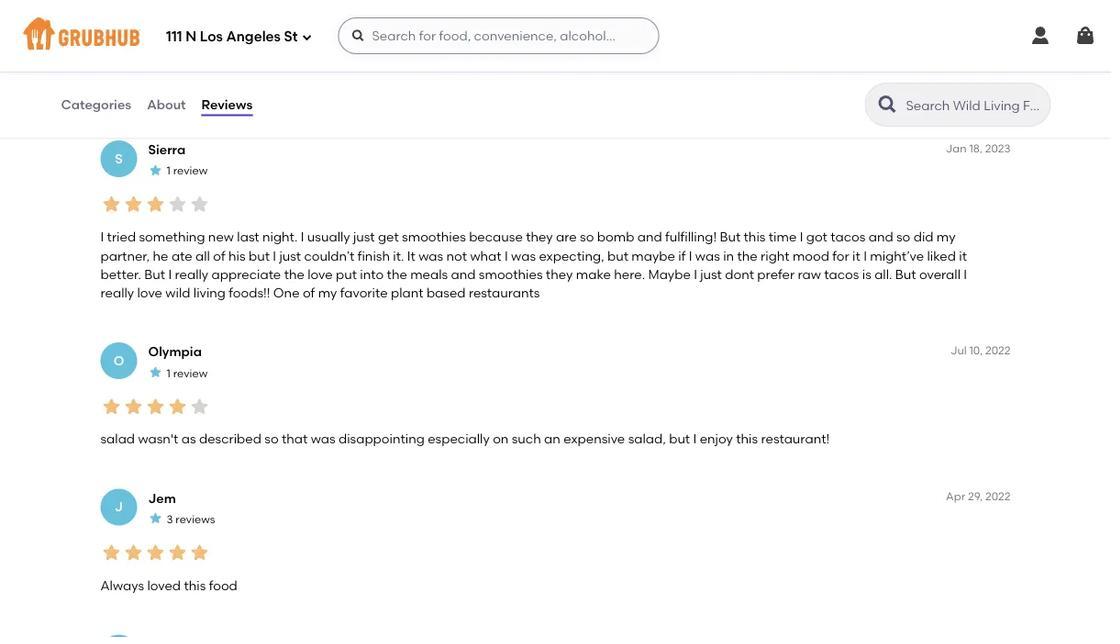 Task type: describe. For each thing, give the bounding box(es) containing it.
and right kind
[[571, 83, 596, 99]]

categories button
[[60, 72, 132, 138]]

one
[[273, 285, 300, 301]]

wasn't
[[138, 432, 178, 447]]

new
[[208, 230, 234, 245]]

1 review from the top
[[173, 18, 208, 32]]

maybe
[[632, 248, 676, 264]]

on
[[493, 432, 509, 447]]

0 horizontal spatial but
[[249, 248, 270, 264]]

wild
[[166, 285, 190, 301]]

and down not
[[451, 267, 476, 282]]

s
[[115, 151, 123, 167]]

1 1 review from the top
[[167, 18, 208, 32]]

reviews
[[202, 97, 253, 112]]

2 it from the left
[[960, 248, 968, 264]]

1 for sierra
[[167, 165, 171, 178]]

are
[[556, 230, 577, 245]]

salad wasn't as described so that was disappointing especially on such an expensive salad, but i enjoy this restaurant!
[[101, 432, 830, 447]]

mood
[[793, 248, 830, 264]]

10,
[[970, 344, 983, 357]]

1 vertical spatial they
[[546, 267, 573, 282]]

better.
[[101, 267, 141, 282]]

2 horizontal spatial svg image
[[1075, 25, 1097, 47]]

1 horizontal spatial food
[[209, 578, 238, 593]]

expensive
[[564, 432, 625, 447]]

last
[[237, 230, 259, 245]]

about button
[[146, 72, 187, 138]]

1 vertical spatial of
[[303, 285, 315, 301]]

jan
[[946, 142, 967, 155]]

i left the enjoy
[[694, 432, 697, 447]]

right
[[761, 248, 790, 264]]

foods!!
[[229, 285, 270, 301]]

finish
[[358, 248, 390, 264]]

j
[[115, 500, 123, 515]]

apr
[[947, 490, 966, 503]]

night.
[[263, 230, 298, 245]]

1 the from the left
[[101, 83, 124, 99]]

0 vertical spatial love
[[308, 267, 333, 282]]

maybe
[[649, 267, 691, 282]]

couldn't
[[304, 248, 355, 264]]

raw
[[798, 267, 822, 282]]

warm
[[275, 83, 311, 99]]

svg image
[[351, 28, 366, 43]]

all.
[[875, 267, 893, 282]]

0 vertical spatial smoothies
[[402, 230, 466, 245]]

described
[[199, 432, 262, 447]]

2 horizontal spatial the
[[738, 248, 758, 264]]

0 vertical spatial tacos
[[831, 230, 866, 245]]

review for olympia
[[173, 367, 208, 380]]

did
[[914, 230, 934, 245]]

o
[[114, 353, 124, 369]]

into
[[360, 267, 384, 282]]

jul
[[951, 344, 967, 357]]

0 horizontal spatial svg image
[[302, 32, 313, 43]]

i right 'maybe'
[[694, 267, 698, 282]]

2 the from the left
[[248, 83, 272, 99]]

get
[[378, 230, 399, 245]]

always
[[101, 578, 144, 593]]

1 horizontal spatial smoothies
[[479, 267, 543, 282]]

2 horizontal spatial so
[[897, 230, 911, 245]]

still
[[384, 83, 404, 99]]

here.
[[614, 267, 645, 282]]

angeles
[[226, 29, 281, 45]]

appreciate
[[212, 267, 281, 282]]

it
[[407, 248, 416, 264]]

was left kind
[[514, 83, 539, 99]]

and up maybe
[[638, 230, 663, 245]]

i right if
[[689, 248, 693, 264]]

usually
[[307, 230, 350, 245]]

1 horizontal spatial so
[[580, 230, 594, 245]]

put
[[336, 267, 357, 282]]

n
[[186, 29, 197, 45]]

was up meals
[[419, 248, 444, 264]]

i up wild
[[168, 267, 172, 282]]

for
[[833, 248, 850, 264]]

something
[[139, 230, 205, 245]]

sierra
[[148, 142, 186, 158]]

0 horizontal spatial food
[[127, 83, 156, 99]]

living
[[194, 285, 226, 301]]

ate
[[172, 248, 193, 264]]

always loved this food
[[101, 578, 238, 593]]

0 horizontal spatial really
[[101, 285, 134, 301]]

3 the from the left
[[449, 83, 472, 99]]

i right what
[[505, 248, 508, 264]]

was left "excellent." in the top left of the page
[[159, 83, 183, 99]]

2022 for always loved this food
[[986, 490, 1011, 503]]

los
[[200, 29, 223, 45]]

got
[[807, 230, 828, 245]]

1 1 from the top
[[167, 18, 171, 32]]

29,
[[968, 490, 983, 503]]

restaurant!
[[761, 432, 830, 447]]

i right the overall
[[964, 267, 968, 282]]

especially
[[428, 432, 490, 447]]

as
[[182, 432, 196, 447]]

an
[[544, 432, 561, 447]]

all
[[196, 248, 210, 264]]

because
[[469, 230, 523, 245]]

liked
[[928, 248, 956, 264]]



Task type: locate. For each thing, give the bounding box(es) containing it.
2022
[[986, 344, 1011, 357], [986, 490, 1011, 503]]

but
[[249, 248, 270, 264], [608, 248, 629, 264], [669, 432, 690, 447]]

such
[[512, 432, 541, 447]]

reviews button
[[201, 72, 254, 138]]

1 left n
[[167, 18, 171, 32]]

about
[[147, 97, 186, 112]]

make
[[576, 267, 611, 282]]

1 down sierra in the top of the page
[[167, 165, 171, 178]]

so left that
[[265, 432, 279, 447]]

3 reviews
[[167, 513, 215, 526]]

1 horizontal spatial it
[[960, 248, 968, 264]]

0 vertical spatial 2022
[[986, 344, 1011, 357]]

review
[[173, 18, 208, 32], [173, 165, 208, 178], [173, 367, 208, 380]]

was down because
[[511, 248, 536, 264]]

i up is
[[864, 248, 867, 264]]

but right salad, on the right bottom of the page
[[669, 432, 690, 447]]

tacos
[[831, 230, 866, 245], [825, 267, 860, 282]]

plant
[[391, 285, 424, 301]]

items
[[314, 83, 348, 99]]

love left wild
[[137, 285, 162, 301]]

1 horizontal spatial but
[[720, 230, 741, 245]]

of right all
[[213, 248, 226, 264]]

1 review for olympia
[[167, 367, 208, 380]]

but down bomb
[[608, 248, 629, 264]]

3 review from the top
[[173, 367, 208, 380]]

1 vertical spatial 2022
[[986, 490, 1011, 503]]

courteous.
[[599, 83, 665, 99]]

0 horizontal spatial but
[[144, 267, 165, 282]]

2022 right 10,
[[986, 344, 1011, 357]]

reviews
[[176, 513, 215, 526]]

my up liked
[[937, 230, 956, 245]]

is
[[863, 267, 872, 282]]

restaurants
[[469, 285, 540, 301]]

2 2022 from the top
[[986, 490, 1011, 503]]

fulfilling!
[[666, 230, 717, 245]]

they
[[526, 230, 553, 245], [546, 267, 573, 282]]

0 vertical spatial really
[[175, 267, 209, 282]]

1 review down sierra in the top of the page
[[167, 165, 208, 178]]

1 2022 from the top
[[986, 344, 1011, 357]]

jan 18, 2023
[[946, 142, 1011, 155]]

0 horizontal spatial it
[[853, 248, 861, 264]]

this inside i tried something new last night. i usually just get smoothies because they are so bomb and fulfilling! but this time i got tacos and so did my partner, he ate all of his but i just couldn't finish it. it was not what i was expecting, but maybe if i was in the right mood for it i might've liked it better. but i really appreciate the love put into the meals and smoothies they make here. maybe i just dont prefer raw tacos is all. but overall i really love wild living foods!! one of my favorite plant based restaurants
[[744, 230, 766, 245]]

olympia
[[148, 344, 202, 360]]

smoothies up it
[[402, 230, 466, 245]]

2022 right 29,
[[986, 490, 1011, 503]]

0 horizontal spatial smoothies
[[402, 230, 466, 245]]

i left got
[[800, 230, 804, 245]]

2 vertical spatial review
[[173, 367, 208, 380]]

2 review from the top
[[173, 165, 208, 178]]

1 vertical spatial food
[[209, 578, 238, 593]]

2 1 from the top
[[167, 165, 171, 178]]

love down couldn't
[[308, 267, 333, 282]]

1 vertical spatial my
[[318, 285, 337, 301]]

1 for olympia
[[167, 367, 171, 380]]

were
[[351, 83, 381, 99]]

1 vertical spatial love
[[137, 285, 162, 301]]

i right 'night.'
[[301, 230, 304, 245]]

0 horizontal spatial of
[[213, 248, 226, 264]]

3 1 review from the top
[[167, 367, 208, 380]]

was right that
[[311, 432, 336, 447]]

the left about
[[101, 83, 124, 99]]

jul 10, 2022
[[951, 344, 1011, 357]]

i tried something new last night. i usually just get smoothies because they are so bomb and fulfilling! but this time i got tacos and so did my partner, he ate all of his but i just couldn't finish it. it was not what i was expecting, but maybe if i was in the right mood for it i might've liked it better. but i really appreciate the love put into the meals and smoothies they make here. maybe i just dont prefer raw tacos is all. but overall i really love wild living foods!! one of my favorite plant based restaurants
[[101, 230, 968, 301]]

really down ate
[[175, 267, 209, 282]]

0 vertical spatial 1 review
[[167, 18, 208, 32]]

it
[[853, 248, 861, 264], [960, 248, 968, 264]]

time
[[769, 230, 797, 245]]

i
[[101, 230, 104, 245], [301, 230, 304, 245], [800, 230, 804, 245], [273, 248, 276, 264], [505, 248, 508, 264], [689, 248, 693, 264], [864, 248, 867, 264], [168, 267, 172, 282], [694, 267, 698, 282], [964, 267, 968, 282], [694, 432, 697, 447]]

enjoy
[[700, 432, 733, 447]]

1 horizontal spatial love
[[308, 267, 333, 282]]

so up might've at the top
[[897, 230, 911, 245]]

so right are
[[580, 230, 594, 245]]

my
[[937, 230, 956, 245], [318, 285, 337, 301]]

0 vertical spatial my
[[937, 230, 956, 245]]

0 vertical spatial just
[[353, 230, 375, 245]]

review down olympia
[[173, 367, 208, 380]]

111
[[166, 29, 182, 45]]

it.
[[393, 248, 404, 264]]

loved
[[147, 578, 181, 593]]

18,
[[970, 142, 983, 155]]

the left warm
[[248, 83, 272, 99]]

jem
[[148, 491, 176, 506]]

1 vertical spatial this
[[736, 432, 758, 447]]

salad
[[101, 432, 135, 447]]

just down 'night.'
[[280, 248, 301, 264]]

he
[[153, 248, 168, 264]]

2023
[[986, 142, 1011, 155]]

1 review left angeles
[[167, 18, 208, 32]]

Search Wild Living Foods search field
[[905, 96, 1045, 114]]

1 horizontal spatial just
[[353, 230, 375, 245]]

2 horizontal spatial the
[[449, 83, 472, 99]]

this right the enjoy
[[736, 432, 758, 447]]

svg image
[[1030, 25, 1052, 47], [1075, 25, 1097, 47], [302, 32, 313, 43]]

2 vertical spatial 1 review
[[167, 367, 208, 380]]

might've
[[871, 248, 925, 264]]

review down sierra in the top of the page
[[173, 165, 208, 178]]

meals
[[411, 267, 448, 282]]

0 vertical spatial they
[[526, 230, 553, 245]]

2 1 review from the top
[[167, 165, 208, 178]]

smoothies up restaurants
[[479, 267, 543, 282]]

tacos down for
[[825, 267, 860, 282]]

1 vertical spatial 1
[[167, 165, 171, 178]]

Search for food, convenience, alcohol... search field
[[338, 17, 660, 54]]

1 vertical spatial 1 review
[[167, 165, 208, 178]]

they left are
[[526, 230, 553, 245]]

but down might've at the top
[[896, 267, 917, 282]]

0 horizontal spatial just
[[280, 248, 301, 264]]

expecting,
[[539, 248, 605, 264]]

1 horizontal spatial my
[[937, 230, 956, 245]]

smoothies
[[402, 230, 466, 245], [479, 267, 543, 282]]

but up in
[[720, 230, 741, 245]]

of right the one
[[303, 285, 315, 301]]

2 vertical spatial this
[[184, 578, 206, 593]]

and up might've at the top
[[869, 230, 894, 245]]

partner,
[[101, 248, 150, 264]]

1 horizontal spatial of
[[303, 285, 315, 301]]

and
[[571, 83, 596, 99], [638, 230, 663, 245], [869, 230, 894, 245], [451, 267, 476, 282]]

of
[[213, 248, 226, 264], [303, 285, 315, 301]]

excellent.
[[186, 83, 245, 99]]

1 vertical spatial review
[[173, 165, 208, 178]]

was
[[159, 83, 183, 99], [514, 83, 539, 99], [419, 248, 444, 264], [511, 248, 536, 264], [696, 248, 720, 264], [311, 432, 336, 447]]

0 horizontal spatial the
[[101, 83, 124, 99]]

if
[[679, 248, 686, 264]]

the
[[101, 83, 124, 99], [248, 83, 272, 99], [449, 83, 472, 99]]

1 horizontal spatial but
[[608, 248, 629, 264]]

categories
[[61, 97, 131, 112]]

in
[[724, 248, 735, 264]]

it right for
[[853, 248, 861, 264]]

but down he
[[144, 267, 165, 282]]

111 n los angeles st
[[166, 29, 298, 45]]

1 horizontal spatial the
[[248, 83, 272, 99]]

this
[[744, 230, 766, 245], [736, 432, 758, 447], [184, 578, 206, 593]]

1 horizontal spatial really
[[175, 267, 209, 282]]

salad,
[[629, 432, 666, 447]]

2 vertical spatial 1
[[167, 367, 171, 380]]

dont
[[725, 267, 755, 282]]

1 horizontal spatial svg image
[[1030, 25, 1052, 47]]

disappointing
[[339, 432, 425, 447]]

1 vertical spatial smoothies
[[479, 267, 543, 282]]

apr 29, 2022
[[947, 490, 1011, 503]]

the left driver
[[449, 83, 472, 99]]

1 vertical spatial really
[[101, 285, 134, 301]]

main navigation navigation
[[0, 0, 1112, 72]]

3 1 from the top
[[167, 367, 171, 380]]

was left in
[[696, 248, 720, 264]]

love
[[308, 267, 333, 282], [137, 285, 162, 301]]

0 horizontal spatial my
[[318, 285, 337, 301]]

tried
[[107, 230, 136, 245]]

this right loved
[[184, 578, 206, 593]]

just up the 'finish'
[[353, 230, 375, 245]]

the up the one
[[284, 267, 305, 282]]

1 vertical spatial tacos
[[825, 267, 860, 282]]

prefer
[[758, 267, 795, 282]]

1
[[167, 18, 171, 32], [167, 165, 171, 178], [167, 367, 171, 380]]

review for sierra
[[173, 165, 208, 178]]

0 horizontal spatial so
[[265, 432, 279, 447]]

2 horizontal spatial but
[[669, 432, 690, 447]]

just
[[353, 230, 375, 245], [280, 248, 301, 264], [701, 267, 722, 282]]

0 horizontal spatial love
[[137, 285, 162, 301]]

0 vertical spatial 1
[[167, 18, 171, 32]]

i down 'night.'
[[273, 248, 276, 264]]

1 down olympia
[[167, 367, 171, 380]]

the food was excellent. the warm items were still warm. the driver was kind and courteous.
[[101, 83, 665, 99]]

1 review down olympia
[[167, 367, 208, 380]]

1 it from the left
[[853, 248, 861, 264]]

review left angeles
[[173, 18, 208, 32]]

the down it.
[[387, 267, 407, 282]]

what
[[470, 248, 502, 264]]

my down put
[[318, 285, 337, 301]]

tacos up for
[[831, 230, 866, 245]]

star icon image
[[101, 48, 123, 70], [123, 48, 145, 70], [145, 48, 167, 70], [167, 48, 189, 70], [189, 48, 211, 70], [148, 163, 163, 178], [101, 194, 123, 216], [123, 194, 145, 216], [145, 194, 167, 216], [167, 194, 189, 216], [189, 194, 211, 216], [148, 365, 163, 380], [101, 396, 123, 418], [123, 396, 145, 418], [145, 396, 167, 418], [167, 396, 189, 418], [189, 396, 211, 418], [148, 512, 163, 526], [101, 542, 123, 564], [123, 542, 145, 564], [145, 542, 167, 564], [167, 542, 189, 564], [189, 542, 211, 564]]

really
[[175, 267, 209, 282], [101, 285, 134, 301]]

2 horizontal spatial just
[[701, 267, 722, 282]]

driver
[[475, 83, 511, 99]]

2 horizontal spatial but
[[896, 267, 917, 282]]

the right in
[[738, 248, 758, 264]]

0 vertical spatial this
[[744, 230, 766, 245]]

but down last
[[249, 248, 270, 264]]

really down the better.
[[101, 285, 134, 301]]

just left the 'dont'
[[701, 267, 722, 282]]

this up right
[[744, 230, 766, 245]]

i left tried
[[101, 230, 104, 245]]

0 vertical spatial review
[[173, 18, 208, 32]]

st
[[284, 29, 298, 45]]

his
[[229, 248, 246, 264]]

0 vertical spatial food
[[127, 83, 156, 99]]

1 vertical spatial just
[[280, 248, 301, 264]]

they down expecting,
[[546, 267, 573, 282]]

2022 for salad wasn't as described so that was disappointing especially on such an expensive salad, but i enjoy this restaurant!
[[986, 344, 1011, 357]]

1 horizontal spatial the
[[387, 267, 407, 282]]

2 vertical spatial just
[[701, 267, 722, 282]]

based
[[427, 285, 466, 301]]

0 horizontal spatial the
[[284, 267, 305, 282]]

kind
[[542, 83, 568, 99]]

not
[[447, 248, 467, 264]]

the
[[738, 248, 758, 264], [284, 267, 305, 282], [387, 267, 407, 282]]

search icon image
[[877, 94, 899, 116]]

0 vertical spatial of
[[213, 248, 226, 264]]

it right liked
[[960, 248, 968, 264]]

1 review for sierra
[[167, 165, 208, 178]]



Task type: vqa. For each thing, say whether or not it's contained in the screenshot.
'The'
yes



